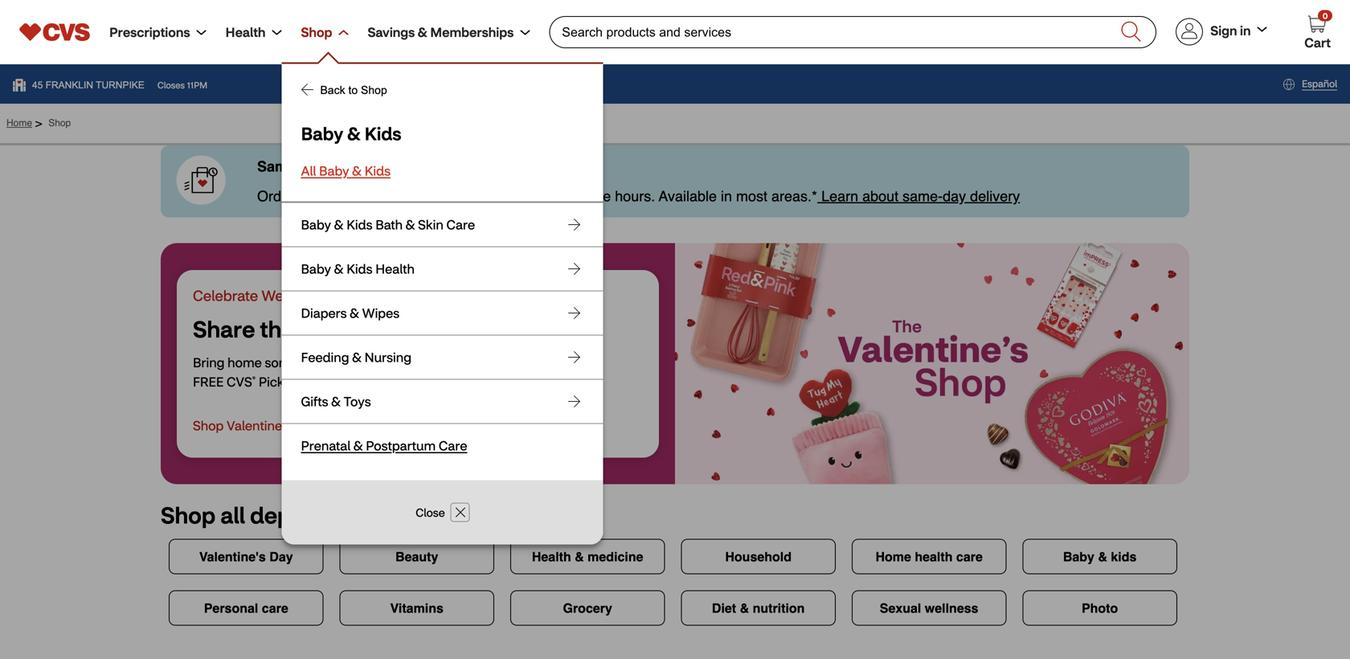 Task type: describe. For each thing, give the bounding box(es) containing it.
feeding & nursing button
[[285, 336, 600, 379]]

get
[[369, 188, 389, 204]]

the
[[260, 314, 295, 343]]

shop valentine's day
[[193, 417, 317, 433]]

photo
[[1082, 601, 1118, 616]]

love
[[300, 314, 344, 343]]

shop all departments element
[[161, 500, 1190, 642]]

today
[[376, 354, 410, 370]]

vitamins
[[390, 601, 444, 616]]

delivered
[[432, 188, 490, 204]]

this
[[349, 314, 387, 343]]

bring home something special today with new same-day delivery or free cvs
[[193, 354, 602, 390]]

2 horizontal spatial day
[[514, 314, 555, 343]]

items
[[393, 188, 428, 204]]

february
[[347, 286, 407, 304]]

feeding
[[301, 349, 349, 365]]

day inside shop all departments element
[[270, 549, 293, 564]]

personal care link
[[161, 590, 332, 626]]

shop all departments
[[161, 500, 388, 529]]

& up and
[[352, 162, 362, 179]]

available
[[659, 188, 717, 204]]

order
[[257, 188, 294, 204]]

kids up get
[[365, 162, 391, 179]]

prenatal
[[301, 437, 351, 454]]

feeding & nursing
[[301, 349, 412, 365]]

& for feeding & nursing
[[352, 349, 362, 365]]

free
[[193, 373, 224, 390]]

grocery link
[[502, 590, 673, 626]]

baby for baby & kids
[[1063, 549, 1095, 564]]

sexual wellness link
[[844, 590, 1015, 626]]

0 horizontal spatial day
[[301, 158, 326, 175]]

valentine's day
[[199, 549, 293, 564]]

wellness
[[925, 601, 979, 616]]

medicine
[[588, 549, 644, 564]]

kids for baby & kids health
[[347, 260, 373, 277]]

shop valentine's day link
[[193, 409, 329, 442]]

0
[[1323, 10, 1328, 21]]

Search CVS search field
[[549, 16, 1157, 48]]

nutrition
[[753, 601, 805, 616]]

all
[[301, 162, 316, 179]]

gifts & toys
[[301, 393, 371, 410]]

diet & nutrition link
[[673, 590, 844, 626]]

baby & kids link
[[1015, 539, 1186, 574]]

baby & kids bath & skin care
[[301, 216, 475, 233]]

vitamins link
[[332, 590, 502, 626]]

45 franklin turnpike
[[32, 80, 145, 90]]

>
[[35, 117, 42, 129]]

day inside bring home something special today with new same-day delivery or free cvs
[[512, 354, 533, 370]]

diapers & wipes
[[301, 305, 400, 321]]

shop for shop all departments
[[161, 500, 216, 529]]

all baby & kids
[[301, 162, 391, 179]]

& for baby & kids
[[347, 122, 361, 145]]

same-day delivery is here!
[[257, 158, 440, 175]]

same-
[[257, 158, 301, 175]]

& for baby & kids
[[1098, 549, 1108, 564]]

all
[[221, 500, 245, 529]]

three
[[578, 188, 611, 204]]

delivery inside bring home something special today with new same-day delivery or free cvs
[[536, 354, 583, 370]]

online
[[298, 188, 337, 204]]

most
[[736, 188, 768, 204]]

health
[[915, 549, 953, 564]]

learn about same-day delivery link
[[818, 188, 1020, 204]]

share
[[193, 314, 255, 343]]

all baby & kids link
[[285, 153, 600, 189]]

back
[[320, 84, 345, 96]]

share the love this valentine's day
[[193, 314, 555, 343]]

11pm
[[187, 79, 208, 91]]

beauty link
[[332, 539, 502, 574]]

0 vertical spatial valentine's
[[392, 314, 509, 343]]

®
[[252, 375, 256, 384]]

1 vertical spatial valentine's
[[227, 417, 291, 433]]

household
[[725, 549, 792, 564]]

prenatal & postpartum care link
[[285, 424, 600, 467]]

2 horizontal spatial day
[[943, 188, 966, 204]]

español
[[1302, 77, 1338, 90]]

45
[[32, 80, 43, 90]]

or
[[586, 354, 599, 370]]

valentine's day link
[[161, 539, 332, 574]]

health inside button
[[376, 260, 415, 277]]

wipes
[[362, 305, 400, 321]]

celebrate
[[193, 286, 258, 304]]

celebrate wednesday, february 14
[[193, 286, 425, 304]]

& for health & medicine
[[575, 549, 584, 564]]

grocery
[[563, 601, 612, 616]]

toys
[[344, 393, 371, 410]]

sexual
[[880, 601, 922, 616]]

shop button
[[301, 22, 348, 42]]

care inside button
[[447, 216, 475, 233]]

baby for baby & kids bath & skin care
[[301, 216, 331, 233]]



Task type: locate. For each thing, give the bounding box(es) containing it.
0 vertical spatial home
[[6, 117, 32, 129]]

baby up all
[[301, 122, 344, 145]]

home left the health
[[876, 549, 912, 564]]

as left the little
[[510, 188, 525, 204]]

kids up is
[[365, 122, 401, 145]]

1 horizontal spatial health
[[532, 549, 571, 564]]

2 in from the left
[[721, 188, 732, 204]]

shop inside home > shop
[[48, 117, 71, 129]]

home health care link
[[844, 539, 1015, 574]]

skin
[[418, 216, 444, 233]]

care right the personal
[[262, 601, 288, 616]]

® pickup!*
[[252, 373, 309, 390]]

health & medicine link
[[502, 539, 673, 574]]

as
[[510, 188, 525, 204], [559, 188, 574, 204]]

1 horizontal spatial day
[[294, 417, 317, 433]]

&
[[347, 122, 361, 145], [352, 162, 362, 179], [334, 216, 344, 233], [406, 216, 415, 233], [334, 260, 344, 277], [350, 305, 359, 321], [352, 349, 362, 365], [331, 393, 341, 410], [354, 437, 363, 454], [575, 549, 584, 564], [1098, 549, 1108, 564], [740, 601, 749, 616]]

1 vertical spatial care
[[439, 437, 467, 454]]

0 vertical spatial day
[[301, 158, 326, 175]]

same- right new
[[474, 354, 512, 370]]

sexual wellness
[[880, 601, 979, 616]]

1 horizontal spatial home
[[876, 549, 912, 564]]

same-
[[903, 188, 943, 204], [474, 354, 512, 370]]

health & medicine
[[532, 549, 644, 564]]

household link
[[673, 539, 844, 574]]

cart
[[1305, 34, 1331, 51]]

baby inside shop all departments element
[[1063, 549, 1095, 564]]

home for home > shop
[[6, 117, 32, 129]]

shop inside button
[[361, 84, 387, 96]]

nursing
[[365, 349, 412, 365]]

1 vertical spatial day
[[294, 417, 317, 433]]

& inside "button"
[[352, 349, 362, 365]]

& right prenatal at bottom
[[354, 437, 363, 454]]

& right diet
[[740, 601, 749, 616]]

new
[[441, 354, 471, 370]]

wednesday,
[[262, 286, 343, 304]]

baby for baby & kids
[[301, 122, 344, 145]]

kids
[[365, 122, 401, 145], [365, 162, 391, 179], [347, 216, 373, 233], [347, 260, 373, 277]]

& down and
[[334, 216, 344, 233]]

day right about
[[943, 188, 966, 204]]

about
[[863, 188, 899, 204]]

little
[[529, 188, 555, 204]]

the valentine's shop, red&pink kitchen accessories gift set, tug my heart plush, impress press-on nails, godiva heart-shaped  box of chocolates image
[[675, 243, 1190, 484]]

& for diapers & wipes
[[350, 305, 359, 321]]

health up february
[[376, 260, 415, 277]]

& down this
[[352, 349, 362, 365]]

0 horizontal spatial health
[[376, 260, 415, 277]]

closes
[[157, 79, 185, 91]]

baby
[[301, 122, 344, 145], [319, 162, 349, 179], [301, 216, 331, 233], [301, 260, 331, 277], [1063, 549, 1095, 564]]

is
[[388, 158, 400, 175]]

shop up back
[[301, 24, 332, 40]]

baby & kids health button
[[285, 247, 600, 291]]

0 horizontal spatial same-
[[474, 354, 512, 370]]

baby & kids bath & skin care button
[[285, 203, 600, 246]]

1 vertical spatial care
[[262, 601, 288, 616]]

beauty
[[396, 549, 438, 564]]

in right delivered
[[495, 188, 506, 204]]

shop down free
[[193, 417, 224, 433]]

home > shop
[[6, 117, 71, 129]]

day right new
[[512, 354, 533, 370]]

prenatal & postpartum care
[[301, 437, 467, 454]]

special
[[331, 354, 373, 370]]

home for home health care
[[876, 549, 912, 564]]

gifts & toys button
[[285, 380, 600, 423]]

care right the health
[[957, 549, 983, 564]]

cvs
[[227, 373, 252, 390]]

0 horizontal spatial day
[[270, 549, 293, 564]]

1 vertical spatial same-
[[474, 354, 512, 370]]

care
[[447, 216, 475, 233], [439, 437, 467, 454]]

as right the little
[[559, 188, 574, 204]]

delivery
[[330, 158, 384, 175], [970, 188, 1020, 204], [536, 354, 583, 370]]

1 horizontal spatial day
[[512, 354, 533, 370]]

45 franklin turnpike button
[[19, 78, 145, 92]]

& left wipes
[[350, 305, 359, 321]]

baby & kids
[[301, 122, 401, 145]]

baby & kids health
[[301, 260, 415, 277]]

baby right all
[[319, 162, 349, 179]]

baby for baby & kids health
[[301, 260, 331, 277]]

kids up february
[[347, 260, 373, 277]]

1 horizontal spatial delivery
[[536, 354, 583, 370]]

gifts
[[301, 393, 328, 410]]

& up celebrate wednesday, february 14
[[334, 260, 344, 277]]

2 as from the left
[[559, 188, 574, 204]]

& for baby & kids bath & skin care
[[334, 216, 344, 233]]

kids down and
[[347, 216, 373, 233]]

0 vertical spatial day
[[514, 314, 555, 343]]

baby down online
[[301, 216, 331, 233]]

home inside 'home health care' link
[[876, 549, 912, 564]]

bath
[[376, 216, 403, 233]]

home
[[6, 117, 32, 129], [876, 549, 912, 564]]

0 vertical spatial health
[[376, 260, 415, 277]]

0 horizontal spatial valentine's
[[227, 417, 291, 433]]

0 vertical spatial same-
[[903, 188, 943, 204]]

2 vertical spatial delivery
[[536, 354, 583, 370]]

1 horizontal spatial as
[[559, 188, 574, 204]]

health
[[376, 260, 415, 277], [532, 549, 571, 564]]

0 vertical spatial care
[[447, 216, 475, 233]]

valentine's up new
[[392, 314, 509, 343]]

home left >
[[6, 117, 32, 129]]

health inside shop all departments element
[[532, 549, 571, 564]]

& for gifts & toys
[[331, 393, 341, 410]]

care down gifts & toys button
[[439, 437, 467, 454]]

photo link
[[1015, 590, 1186, 626]]

1 horizontal spatial same-
[[903, 188, 943, 204]]

in left most on the right top of the page
[[721, 188, 732, 204]]

kids for baby & kids bath & skin care
[[347, 216, 373, 233]]

pickup!*
[[259, 373, 309, 390]]

2 vertical spatial day
[[270, 549, 293, 564]]

& up same-day delivery is here!
[[347, 122, 361, 145]]

and
[[341, 188, 365, 204]]

1 in from the left
[[495, 188, 506, 204]]

1 vertical spatial health
[[532, 549, 571, 564]]

kids for baby & kids
[[365, 122, 401, 145]]

1 as from the left
[[510, 188, 525, 204]]

back to shop
[[320, 84, 387, 96]]

shop right >
[[48, 117, 71, 129]]

baby up celebrate wednesday, february 14
[[301, 260, 331, 277]]

main navigation
[[90, 22, 603, 545]]

diet
[[712, 601, 736, 616]]

& left medicine in the left of the page
[[575, 549, 584, 564]]

personal
[[204, 601, 258, 616]]

kids
[[1111, 549, 1137, 564]]

shop left all
[[161, 500, 216, 529]]

0 horizontal spatial home
[[6, 117, 32, 129]]

0 horizontal spatial delivery
[[330, 158, 384, 175]]

valentine's down ®
[[227, 417, 291, 433]]

0 horizontal spatial care
[[262, 601, 288, 616]]

español link
[[1283, 76, 1338, 92]]

learn
[[822, 188, 859, 204]]

bring
[[193, 354, 225, 370]]

same- inside bring home something special today with new same-day delivery or free cvs
[[474, 354, 512, 370]]

personal care
[[204, 601, 288, 616]]

shop for shop valentine's day
[[193, 417, 224, 433]]

1 vertical spatial home
[[876, 549, 912, 564]]

valentine's
[[199, 549, 266, 564]]

& for prenatal & postpartum care
[[354, 437, 363, 454]]

shop inside dropdown button
[[301, 24, 332, 40]]

& left toys
[[331, 393, 341, 410]]

1 horizontal spatial care
[[957, 549, 983, 564]]

shop all departments heading
[[161, 500, 388, 529]]

here!
[[404, 158, 440, 175]]

2 horizontal spatial delivery
[[970, 188, 1020, 204]]

day up online
[[301, 158, 326, 175]]

& left skin
[[406, 216, 415, 233]]

valentine's
[[392, 314, 509, 343], [227, 417, 291, 433]]

0 vertical spatial care
[[957, 549, 983, 564]]

hours.
[[615, 188, 655, 204]]

& for diet & nutrition
[[740, 601, 749, 616]]

0 vertical spatial delivery
[[330, 158, 384, 175]]

diapers & wipes button
[[285, 291, 600, 335]]

care down delivered
[[447, 216, 475, 233]]

1 horizontal spatial valentine's
[[392, 314, 509, 343]]

closes 11pm
[[157, 79, 208, 91]]

health up the grocery
[[532, 549, 571, 564]]

& left kids
[[1098, 549, 1108, 564]]

diapers
[[301, 305, 347, 321]]

home inside home > shop
[[6, 117, 32, 129]]

shop right to
[[361, 84, 387, 96]]

shop
[[301, 24, 332, 40], [361, 84, 387, 96], [48, 117, 71, 129], [193, 417, 224, 433], [161, 500, 216, 529]]

baby left kids
[[1063, 549, 1095, 564]]

0 horizontal spatial as
[[510, 188, 525, 204]]

2 vertical spatial day
[[512, 354, 533, 370]]

1 vertical spatial delivery
[[970, 188, 1020, 204]]

shop for shop
[[301, 24, 332, 40]]

1 vertical spatial day
[[943, 188, 966, 204]]

back to shop button
[[285, 78, 600, 102]]

& for baby & kids health
[[334, 260, 344, 277]]

0 horizontal spatial in
[[495, 188, 506, 204]]

home health care
[[876, 549, 983, 564]]

14
[[410, 286, 425, 304]]

to
[[348, 84, 358, 96]]

same- right about
[[903, 188, 943, 204]]

order online and get items delivered in as little as three hours. available in most areas.* learn about same-day delivery
[[257, 188, 1020, 204]]

something
[[265, 354, 328, 370]]

1 horizontal spatial in
[[721, 188, 732, 204]]



Task type: vqa. For each thing, say whether or not it's contained in the screenshot.
Beauty
yes



